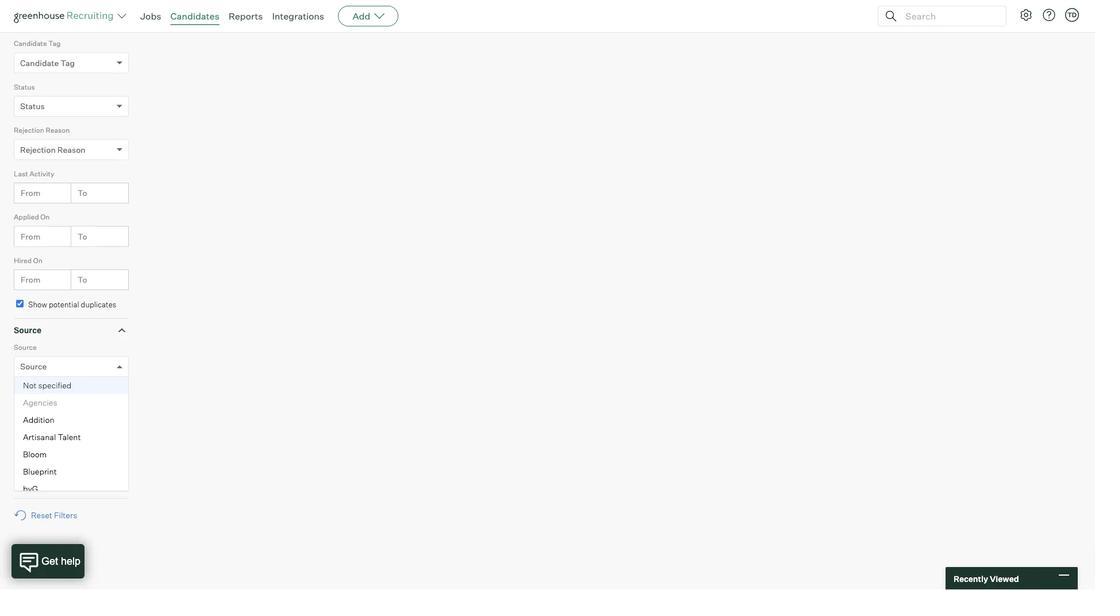 Task type: vqa. For each thing, say whether or not it's contained in the screenshot.
greenhouse recruiting 'image'
yes



Task type: describe. For each thing, give the bounding box(es) containing it.
add
[[353, 10, 370, 22]]

0 vertical spatial rejection
[[14, 126, 44, 135]]

Show potential duplicates checkbox
[[16, 301, 24, 308]]

1 vertical spatial credited
[[20, 406, 53, 416]]

1 vertical spatial rejection
[[20, 145, 56, 155]]

addition option
[[14, 412, 128, 429]]

0 vertical spatial rejection reason
[[14, 126, 70, 135]]

candidates
[[171, 10, 219, 22]]

talent
[[58, 433, 81, 443]]

byg
[[23, 485, 38, 495]]

jobs link
[[140, 10, 161, 22]]

from for hired
[[21, 275, 40, 285]]

tasks
[[47, 459, 70, 469]]

artisanal talent option
[[14, 429, 128, 447]]

1 vertical spatial credited to
[[20, 406, 64, 416]]

reset filters button
[[14, 505, 83, 527]]

candidate tag element
[[14, 38, 129, 82]]

pipeline tasks
[[14, 459, 70, 469]]

candidates link
[[171, 10, 219, 22]]

reports
[[229, 10, 263, 22]]

hired
[[14, 257, 32, 265]]

responsibility
[[14, 436, 70, 446]]

not
[[23, 381, 36, 391]]

0 vertical spatial credited to
[[14, 387, 51, 396]]

to for applied on
[[78, 232, 87, 242]]

recently viewed
[[954, 574, 1019, 584]]

duplicates
[[81, 301, 116, 310]]

artisanal talent
[[23, 433, 81, 443]]

integrations link
[[272, 10, 324, 22]]

1 vertical spatial candidate
[[20, 58, 59, 68]]

last
[[14, 170, 28, 178]]

0 vertical spatial reason
[[46, 126, 70, 135]]

1 vertical spatial rejection reason
[[20, 145, 86, 155]]

none field inside source element
[[20, 358, 23, 377]]

greenhouse recruiting image
[[14, 9, 117, 23]]

source for credited
[[14, 326, 41, 336]]

bloom option
[[14, 447, 128, 464]]

td button
[[1066, 8, 1079, 22]]

last activity
[[14, 170, 54, 178]]

specified
[[38, 381, 72, 391]]

td
[[1068, 11, 1077, 19]]

configure image
[[1020, 8, 1033, 22]]

integrations
[[272, 10, 324, 22]]

byg option
[[14, 481, 128, 498]]

addition
[[23, 416, 54, 426]]

0 vertical spatial candidate tag
[[14, 40, 61, 48]]

list box inside source element
[[14, 378, 128, 585]]



Task type: locate. For each thing, give the bounding box(es) containing it.
reports link
[[229, 10, 263, 22]]

from for applied
[[21, 232, 40, 242]]

hired on
[[14, 257, 43, 265]]

from down last activity
[[21, 188, 40, 199]]

credited to down not specified at left bottom
[[20, 406, 64, 416]]

1 vertical spatial status
[[20, 102, 45, 112]]

on right applied
[[40, 213, 50, 222]]

on for applied on
[[40, 213, 50, 222]]

from for last
[[21, 188, 40, 199]]

rejection reason up activity
[[20, 145, 86, 155]]

education
[[14, 483, 54, 493]]

filters
[[54, 511, 77, 521]]

2 vertical spatial from
[[21, 275, 40, 285]]

bloom
[[23, 450, 47, 460]]

1 from from the top
[[21, 188, 40, 199]]

status element
[[14, 82, 129, 125]]

rejection reason down status element
[[14, 126, 70, 135]]

candidate tag down the custom
[[14, 40, 61, 48]]

list box
[[14, 378, 128, 585]]

None field
[[20, 358, 23, 377]]

custom field
[[20, 15, 70, 25]]

artisanal
[[23, 433, 56, 443]]

0 vertical spatial tag
[[48, 40, 61, 48]]

0 vertical spatial candidate
[[14, 40, 47, 48]]

recently
[[954, 574, 989, 584]]

from down hired on
[[21, 275, 40, 285]]

rejection reason
[[14, 126, 70, 135], [20, 145, 86, 155]]

blueprint
[[23, 467, 57, 477]]

to
[[78, 188, 87, 199], [78, 232, 87, 242], [78, 275, 87, 285], [43, 387, 51, 396], [54, 406, 64, 416]]

status up rejection reason element
[[20, 102, 45, 112]]

rejection
[[14, 126, 44, 135], [20, 145, 56, 155]]

tag up status element
[[61, 58, 75, 68]]

td button
[[1063, 6, 1082, 24]]

list box containing not specified
[[14, 378, 128, 585]]

not specified option
[[14, 378, 128, 395]]

2 vertical spatial source
[[20, 362, 47, 372]]

0 vertical spatial source
[[14, 326, 41, 336]]

status down candidate tag element
[[14, 83, 35, 92]]

source for not
[[14, 343, 37, 352]]

show
[[28, 301, 47, 310]]

0 vertical spatial credited
[[14, 387, 42, 396]]

credited up agencies
[[14, 387, 42, 396]]

on for hired on
[[33, 257, 43, 265]]

applied
[[14, 213, 39, 222]]

to for last activity
[[78, 188, 87, 199]]

field
[[51, 15, 70, 25]]

reason
[[46, 126, 70, 135], [57, 145, 86, 155]]

custom
[[20, 15, 50, 25]]

credited
[[14, 387, 42, 396], [20, 406, 53, 416]]

credited to up agencies
[[14, 387, 51, 396]]

agencies
[[23, 398, 57, 408]]

candidate
[[14, 40, 47, 48], [20, 58, 59, 68]]

add button
[[338, 6, 399, 26]]

status
[[14, 83, 35, 92], [20, 102, 45, 112]]

potential
[[49, 301, 79, 310]]

tag down the field
[[48, 40, 61, 48]]

on
[[40, 213, 50, 222], [33, 257, 43, 265]]

0 vertical spatial from
[[21, 188, 40, 199]]

from
[[21, 188, 40, 199], [21, 232, 40, 242], [21, 275, 40, 285]]

candidate tag
[[14, 40, 61, 48], [20, 58, 75, 68]]

3 from from the top
[[21, 275, 40, 285]]

2 from from the top
[[21, 232, 40, 242]]

0 vertical spatial on
[[40, 213, 50, 222]]

source element
[[14, 342, 129, 585]]

rejection reason element
[[14, 125, 129, 169]]

Search text field
[[903, 8, 996, 24]]

blueprint option
[[14, 464, 128, 481]]

from down applied on
[[21, 232, 40, 242]]

show potential duplicates
[[28, 301, 116, 310]]

1 vertical spatial source
[[14, 343, 37, 352]]

1 vertical spatial candidate tag
[[20, 58, 75, 68]]

1 vertical spatial tag
[[61, 58, 75, 68]]

to for hired on
[[78, 275, 87, 285]]

source
[[14, 326, 41, 336], [14, 343, 37, 352], [20, 362, 47, 372]]

pipeline
[[14, 459, 45, 469]]

on right hired
[[33, 257, 43, 265]]

viewed
[[990, 574, 1019, 584]]

applied on
[[14, 213, 50, 222]]

jobs
[[140, 10, 161, 22]]

not specified
[[23, 381, 72, 391]]

candidate tag down custom field
[[20, 58, 75, 68]]

1 vertical spatial from
[[21, 232, 40, 242]]

credited to
[[14, 387, 51, 396], [20, 406, 64, 416]]

credited down not
[[20, 406, 53, 416]]

reset filters
[[31, 511, 77, 521]]

0 vertical spatial status
[[14, 83, 35, 92]]

1 vertical spatial reason
[[57, 145, 86, 155]]

reset
[[31, 511, 52, 521]]

credited to element
[[14, 386, 129, 429]]

tag
[[48, 40, 61, 48], [61, 58, 75, 68]]

1 vertical spatial on
[[33, 257, 43, 265]]

activity
[[30, 170, 54, 178]]



